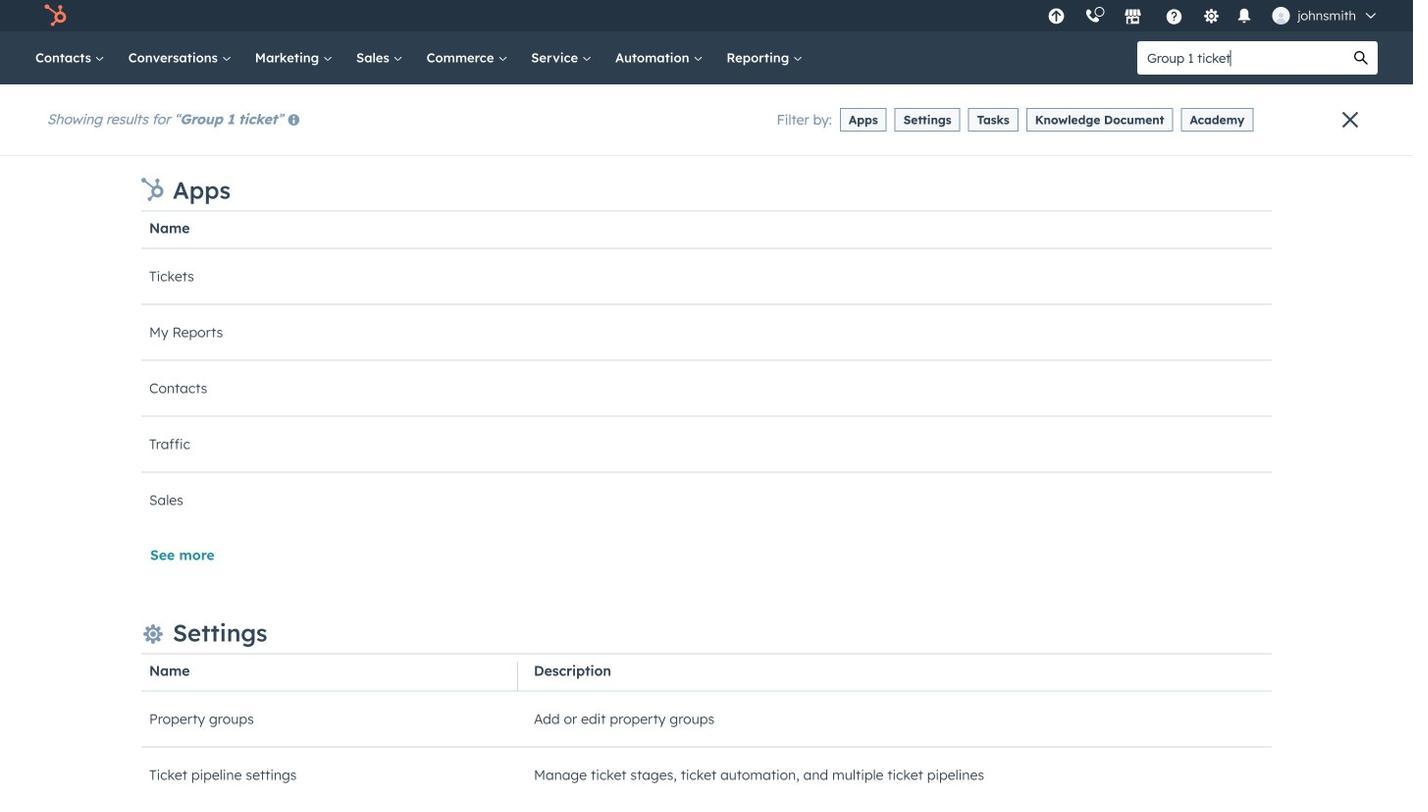 Task type: vqa. For each thing, say whether or not it's contained in the screenshot.
User Guides element
yes



Task type: locate. For each thing, give the bounding box(es) containing it.
0 vertical spatial link opens in a new window image
[[358, 672, 372, 696]]

progress bar
[[415, 151, 943, 171]]

menu
[[1038, 0, 1390, 31]]

link opens in a new window image
[[358, 672, 372, 696], [928, 771, 941, 785]]

0 horizontal spatial link opens in a new window image
[[358, 672, 372, 696]]

1 horizontal spatial link opens in a new window image
[[928, 766, 941, 789]]

1 vertical spatial link opens in a new window image
[[928, 766, 941, 789]]

link opens in a new window image
[[358, 677, 372, 691], [928, 766, 941, 789]]

[object object] complete progress bar
[[1032, 332, 1078, 338]]

1 horizontal spatial link opens in a new window image
[[928, 771, 941, 785]]

0 horizontal spatial link opens in a new window image
[[358, 677, 372, 691]]

john smith image
[[1272, 7, 1290, 25]]



Task type: describe. For each thing, give the bounding box(es) containing it.
1 vertical spatial link opens in a new window image
[[928, 771, 941, 785]]

Search HubSpot search field
[[1138, 41, 1345, 75]]

marketplaces image
[[1124, 9, 1142, 27]]

user guides element
[[184, 84, 384, 297]]

0 vertical spatial link opens in a new window image
[[358, 677, 372, 691]]



